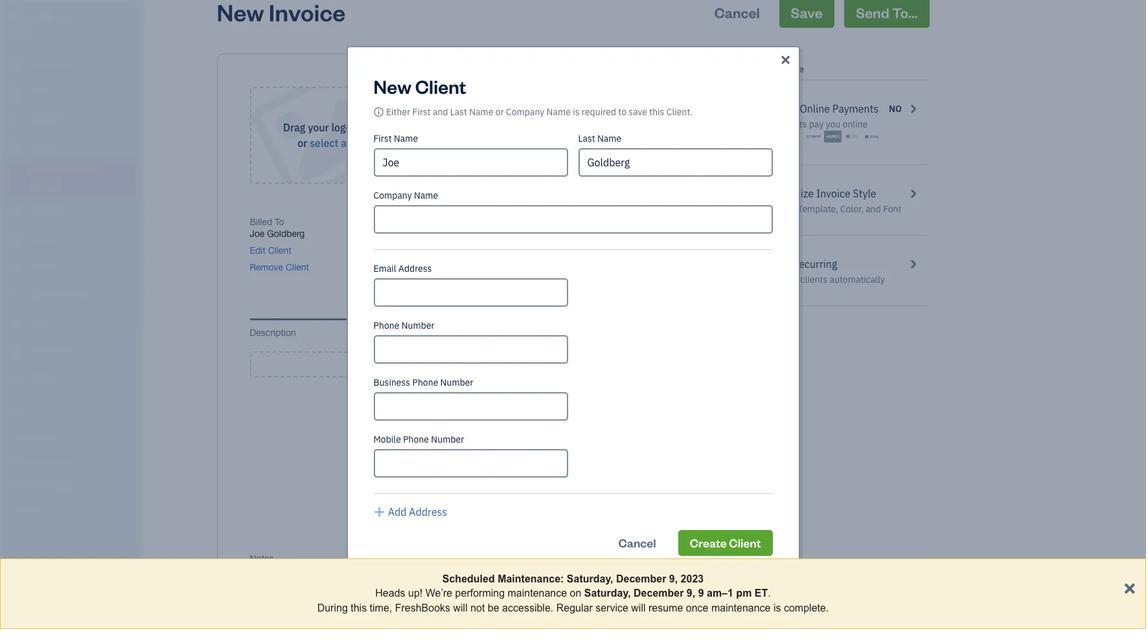 Task type: vqa. For each thing, say whether or not it's contained in the screenshot.
PAYMENT TYPE FIELD
no



Task type: locate. For each thing, give the bounding box(es) containing it.
is inside new client dialog
[[573, 106, 580, 118]]

2 horizontal spatial company
[[506, 106, 544, 118]]

1 vertical spatial this
[[351, 603, 367, 614]]

first
[[412, 106, 431, 118], [374, 133, 392, 144]]

1 vertical spatial edit
[[250, 246, 266, 256]]

number up the mobile phone number text field
[[431, 434, 464, 446]]

0 vertical spatial and
[[433, 106, 448, 118]]

address inside button
[[409, 506, 447, 519]]

a
[[341, 137, 347, 150], [474, 356, 482, 373], [554, 413, 558, 423]]

maintenance:
[[498, 574, 564, 585]]

bill your clients automatically
[[765, 274, 885, 286]]

0 vertical spatial cancel
[[715, 3, 760, 21]]

paintbrush image
[[745, 186, 757, 202]]

1 horizontal spatial will
[[631, 603, 646, 614]]

9, left 2023
[[669, 574, 678, 585]]

team
[[10, 433, 30, 443]]

1 vertical spatial chevronright image
[[907, 186, 919, 202]]

a left line
[[474, 356, 482, 373]]

name
[[469, 106, 493, 118], [547, 106, 571, 118], [394, 133, 418, 144], [597, 133, 621, 144], [414, 190, 438, 202]]

paid
[[579, 467, 597, 477]]

business inside 212-555-9900 edit business information
[[604, 111, 641, 121]]

a left discount
[[554, 413, 558, 423]]

1 horizontal spatial business
[[604, 111, 641, 121]]

not
[[470, 603, 485, 614]]

Phone Number text field
[[374, 336, 568, 364]]

company
[[31, 12, 73, 24], [506, 106, 544, 118], [374, 190, 412, 202]]

0 vertical spatial settings
[[738, 45, 791, 63]]

First Name text field
[[374, 148, 568, 177]]

2 will from the left
[[631, 603, 646, 614]]

0 horizontal spatial maintenance
[[508, 589, 567, 600]]

client.
[[667, 106, 693, 118]]

new client dialog
[[0, 30, 1146, 599]]

and down new client
[[433, 106, 448, 118]]

1 vertical spatial and
[[866, 203, 881, 215]]

save
[[791, 3, 823, 21]]

new up either on the top left of the page
[[374, 74, 411, 98]]

company up of
[[374, 190, 412, 202]]

style
[[853, 187, 876, 200]]

business down 212-
[[604, 111, 641, 121]]

saturday,
[[567, 574, 613, 585], [584, 589, 631, 600]]

expense image
[[8, 233, 24, 246]]

9,
[[669, 574, 678, 585], [687, 589, 695, 600]]

last down required
[[578, 133, 595, 144]]

1 vertical spatial clients
[[801, 274, 828, 286]]

add inside button
[[447, 356, 471, 373]]

0 horizontal spatial cancel button
[[607, 531, 668, 557]]

1 vertical spatial december
[[634, 589, 684, 600]]

0 horizontal spatial settings
[[10, 505, 39, 515]]

2 vertical spatial a
[[554, 413, 558, 423]]

phone for mobile
[[403, 434, 429, 446]]

and down style
[[866, 203, 881, 215]]

0 horizontal spatial company
[[31, 12, 73, 24]]

a left file
[[341, 137, 347, 150]]

maintenance
[[508, 589, 567, 600], [711, 603, 771, 614]]

date left of
[[377, 217, 396, 227]]

0 horizontal spatial a
[[341, 137, 347, 150]]

3 chevronright image from the top
[[907, 257, 919, 272]]

mobile
[[374, 434, 401, 446]]

cancel for create client
[[618, 536, 656, 551]]

add left discount
[[534, 413, 551, 423]]

1 horizontal spatial a
[[474, 356, 482, 373]]

new
[[10, 12, 29, 24], [374, 74, 411, 98]]

accept
[[765, 102, 797, 115]]

0 vertical spatial address
[[398, 263, 432, 275]]

1 horizontal spatial cancel
[[715, 3, 760, 21]]

pay
[[809, 119, 824, 130]]

invoice
[[773, 63, 804, 75], [816, 187, 851, 200]]

1 horizontal spatial last
[[578, 133, 595, 144]]

2 vertical spatial add
[[388, 506, 407, 519]]

automatically
[[830, 274, 885, 286]]

1 horizontal spatial invoice
[[816, 187, 851, 200]]

add inside subtotal add a discount
[[534, 413, 551, 423]]

1 vertical spatial invoice
[[816, 187, 851, 200]]

settings inside main element
[[10, 505, 39, 515]]

estimate image
[[8, 113, 24, 126]]

project image
[[8, 261, 24, 274]]

1 vertical spatial number
[[440, 377, 473, 389]]

0 vertical spatial add
[[447, 356, 471, 373]]

number up plus icon
[[402, 320, 435, 332]]

cancel inside new client dialog
[[618, 536, 656, 551]]

1 vertical spatial add
[[534, 413, 551, 423]]

0 horizontal spatial is
[[573, 106, 580, 118]]

client
[[415, 74, 466, 98], [268, 246, 291, 256], [286, 262, 309, 273], [729, 536, 761, 551]]

a for line
[[474, 356, 482, 373]]

address right plus image
[[409, 506, 447, 519]]

2 horizontal spatial and
[[866, 203, 881, 215]]

1 vertical spatial a
[[474, 356, 482, 373]]

line
[[485, 356, 509, 373]]

0 vertical spatial edit
[[585, 111, 601, 121]]

× dialog
[[0, 559, 1146, 630]]

0 horizontal spatial add
[[388, 506, 407, 519]]

due
[[377, 257, 393, 267]]

timer image
[[8, 289, 24, 302]]

address
[[398, 263, 432, 275], [409, 506, 447, 519]]

you
[[826, 119, 841, 130]]

phone
[[374, 320, 399, 332], [412, 377, 438, 389], [403, 434, 429, 446]]

subtotal
[[563, 401, 597, 411]]

1 horizontal spatial first
[[412, 106, 431, 118]]

chevronright image
[[907, 101, 919, 117], [907, 186, 919, 202], [907, 257, 919, 272]]

payments
[[832, 102, 879, 115]]

1 vertical spatial last
[[578, 133, 595, 144]]

and right items
[[31, 457, 45, 467]]

1 horizontal spatial add
[[447, 356, 471, 373]]

2 vertical spatial number
[[431, 434, 464, 446]]

be
[[488, 603, 499, 614]]

bank connections link
[[3, 475, 139, 498]]

1 horizontal spatial settings
[[738, 45, 791, 63]]

date right due
[[396, 257, 415, 267]]

1 vertical spatial saturday,
[[584, 589, 631, 600]]

or
[[496, 106, 504, 118]]

am–1
[[707, 589, 733, 600]]

cancel for save
[[715, 3, 760, 21]]

company right or
[[506, 106, 544, 118]]

0 horizontal spatial edit
[[250, 246, 266, 256]]

will right service at bottom right
[[631, 603, 646, 614]]

0 vertical spatial a
[[341, 137, 347, 150]]

client inside button
[[729, 536, 761, 551]]

name up issue
[[414, 190, 438, 202]]

information
[[643, 111, 689, 121]]

0 horizontal spatial invoice
[[773, 63, 804, 75]]

0 vertical spatial maintenance
[[508, 589, 567, 600]]

1 horizontal spatial maintenance
[[711, 603, 771, 614]]

Company Name text field
[[374, 205, 773, 234]]

save button
[[779, 0, 834, 28]]

a inside the add a line button
[[474, 356, 482, 373]]

goldberg
[[267, 229, 305, 239]]

add inside add address button
[[388, 506, 407, 519]]

1 vertical spatial business
[[374, 377, 410, 389]]

0 horizontal spatial cancel
[[618, 536, 656, 551]]

1 vertical spatial cancel
[[618, 536, 656, 551]]

apple pay image
[[844, 130, 861, 143]]

a for file
[[341, 137, 347, 150]]

maintenance down pm
[[711, 603, 771, 614]]

chart image
[[8, 345, 24, 358]]

saturday, up on
[[567, 574, 613, 585]]

invoice inside settings for this invoice
[[773, 63, 804, 75]]

2 vertical spatial and
[[31, 457, 45, 467]]

0 vertical spatial is
[[573, 106, 580, 118]]

1 horizontal spatial and
[[433, 106, 448, 118]]

phone for business
[[412, 377, 438, 389]]

this inside scheduled maintenance: saturday, december 9, 2023 heads up! we're performing maintenance on saturday, december 9, 9 am–1 pm et . during this time, freshbooks will not be accessible. regular service will resume once maintenance is complete.
[[351, 603, 367, 614]]

0 vertical spatial company
[[31, 12, 73, 24]]

make recurring
[[765, 258, 837, 271]]

a inside subtotal add a discount
[[554, 413, 558, 423]]

add right plus icon
[[447, 356, 471, 373]]

.
[[768, 589, 771, 600]]

0 horizontal spatial last
[[450, 106, 467, 118]]

rate
[[541, 328, 559, 338]]

and inside new client dialog
[[433, 106, 448, 118]]

Enter an Invoice # text field
[[474, 229, 510, 239]]

0 vertical spatial last
[[450, 106, 467, 118]]

make
[[765, 258, 790, 271]]

settings for settings
[[10, 505, 39, 515]]

1 horizontal spatial new
[[374, 74, 411, 98]]

saturday, up service at bottom right
[[584, 589, 631, 600]]

invoice up change template, color, and font
[[816, 187, 851, 200]]

0 horizontal spatial new
[[10, 12, 29, 24]]

1 chevronright image from the top
[[907, 101, 919, 117]]

1 horizontal spatial edit
[[585, 111, 601, 121]]

1 vertical spatial company
[[506, 106, 544, 118]]

settings inside settings for this invoice
[[738, 45, 791, 63]]

scheduled
[[442, 574, 495, 585]]

new inside new company owner
[[10, 12, 29, 24]]

9900
[[669, 99, 689, 109]]

name down either on the top left of the page
[[394, 133, 418, 144]]

first right file
[[374, 133, 392, 144]]

new for new company owner
[[10, 12, 29, 24]]

edit up last name
[[585, 111, 601, 121]]

company up "owner"
[[31, 12, 73, 24]]

close image
[[779, 52, 792, 68]]

1 vertical spatial is
[[774, 603, 781, 614]]

0 vertical spatial invoice
[[773, 63, 804, 75]]

0 vertical spatial 9,
[[669, 574, 678, 585]]

phone down email
[[374, 320, 399, 332]]

add right plus image
[[388, 506, 407, 519]]

number down plus icon
[[440, 377, 473, 389]]

2023
[[681, 574, 704, 585]]

chevronright image for customize invoice style
[[907, 186, 919, 202]]

1 vertical spatial date
[[396, 257, 415, 267]]

0 horizontal spatial and
[[31, 457, 45, 467]]

invoice right this
[[773, 63, 804, 75]]

first right either on the top left of the page
[[412, 106, 431, 118]]

once
[[686, 603, 708, 614]]

settings down bank at the left bottom
[[10, 505, 39, 515]]

2 vertical spatial phone
[[403, 434, 429, 446]]

0 horizontal spatial this
[[351, 603, 367, 614]]

will left not
[[453, 603, 468, 614]]

this
[[649, 106, 664, 118], [351, 603, 367, 614]]

send
[[856, 3, 889, 21]]

new company owner
[[10, 12, 73, 36]]

0 vertical spatial date
[[377, 217, 396, 227]]

clients
[[780, 119, 807, 130], [801, 274, 828, 286]]

phone right mobile
[[403, 434, 429, 446]]

connections
[[30, 481, 76, 491]]

let
[[765, 119, 778, 130]]

settings for settings for this invoice
[[738, 45, 791, 63]]

0 vertical spatial business
[[604, 111, 641, 121]]

edit down joe
[[250, 246, 266, 256]]

2 horizontal spatial add
[[534, 413, 551, 423]]

1 horizontal spatial 9,
[[687, 589, 695, 600]]

settings up this
[[738, 45, 791, 63]]

add for add a line
[[447, 356, 471, 373]]

1 vertical spatial cancel button
[[607, 531, 668, 557]]

1 vertical spatial address
[[409, 506, 447, 519]]

business up mobile
[[374, 377, 410, 389]]

name down required
[[597, 133, 621, 144]]

1 horizontal spatial cancel button
[[703, 0, 772, 28]]

bill
[[765, 274, 778, 286]]

clients down the 'accept'
[[780, 119, 807, 130]]

1 horizontal spatial is
[[774, 603, 781, 614]]

notes
[[250, 554, 274, 564]]

pm
[[736, 589, 752, 600]]

0 vertical spatial new
[[10, 12, 29, 24]]

1 vertical spatial 9,
[[687, 589, 695, 600]]

0 vertical spatial cancel button
[[703, 0, 772, 28]]

1 vertical spatial settings
[[10, 505, 39, 515]]

clients down recurring
[[801, 274, 828, 286]]

555-
[[650, 99, 669, 109]]

0 vertical spatial phone
[[374, 320, 399, 332]]

new inside dialog
[[374, 74, 411, 98]]

2 chevronright image from the top
[[907, 186, 919, 202]]

phone number
[[374, 320, 435, 332]]

december
[[616, 574, 666, 585], [634, 589, 684, 600]]

cancel button inside new client dialog
[[607, 531, 668, 557]]

cancel button
[[703, 0, 772, 28], [607, 531, 668, 557]]

2 vertical spatial chevronright image
[[907, 257, 919, 272]]

is left the complete.
[[774, 603, 781, 614]]

0 vertical spatial chevronright image
[[907, 101, 919, 117]]

and
[[433, 106, 448, 118], [866, 203, 881, 215], [31, 457, 45, 467]]

phone down plus icon
[[412, 377, 438, 389]]

settings
[[738, 45, 791, 63], [10, 505, 39, 515]]

business phone number
[[374, 377, 473, 389]]

online
[[843, 119, 868, 130]]

this left 'time,'
[[351, 603, 367, 614]]

during
[[317, 603, 348, 614]]

1 horizontal spatial this
[[649, 106, 664, 118]]

new up "owner"
[[10, 12, 29, 24]]

1 vertical spatial new
[[374, 74, 411, 98]]

this right save
[[649, 106, 664, 118]]

maintenance down maintenance:
[[508, 589, 567, 600]]

remove
[[250, 262, 283, 273]]

new client
[[374, 74, 466, 98]]

name left or
[[469, 106, 493, 118]]

plus image
[[429, 358, 444, 371]]

0 vertical spatial this
[[649, 106, 664, 118]]

name for last name
[[597, 133, 621, 144]]

0 horizontal spatial will
[[453, 603, 468, 614]]

1 vertical spatial phone
[[412, 377, 438, 389]]

1 vertical spatial first
[[374, 133, 392, 144]]

2 horizontal spatial a
[[554, 413, 558, 423]]

is left required
[[573, 106, 580, 118]]

212-
[[632, 99, 650, 109]]

customize invoice style
[[765, 187, 876, 200]]

number for business phone number
[[440, 377, 473, 389]]

scheduled maintenance: saturday, december 9, 2023 heads up! we're performing maintenance on saturday, december 9, 9 am–1 pm et . during this time, freshbooks will not be accessible. regular service will resume once maintenance is complete.
[[317, 574, 829, 614]]

9, left 9
[[687, 589, 695, 600]]

business
[[604, 111, 641, 121], [374, 377, 410, 389]]

1 vertical spatial maintenance
[[711, 603, 771, 614]]

2 vertical spatial company
[[374, 190, 412, 202]]

mobile phone number
[[374, 434, 464, 446]]

discount
[[561, 413, 597, 423]]

let clients pay you online
[[765, 119, 868, 130]]

of
[[398, 217, 406, 227]]

0 horizontal spatial business
[[374, 377, 410, 389]]

address right email
[[398, 263, 432, 275]]

joe
[[250, 229, 265, 239]]

last left or
[[450, 106, 467, 118]]



Task type: describe. For each thing, give the bounding box(es) containing it.
report image
[[8, 373, 24, 386]]

0 horizontal spatial first
[[374, 133, 392, 144]]

items
[[10, 457, 30, 467]]

subtotal add a discount
[[534, 401, 597, 423]]

recurring
[[793, 258, 837, 271]]

mastercard image
[[785, 130, 802, 143]]

last name
[[578, 133, 621, 144]]

bank
[[10, 481, 28, 491]]

company name
[[374, 190, 438, 202]]

amount paid
[[544, 467, 597, 477]]

bank image
[[863, 130, 881, 143]]

send to... button
[[844, 0, 929, 28]]

either first and last name or company name is required to save this client.
[[386, 106, 693, 118]]

services
[[47, 457, 78, 467]]

cancel button for save
[[703, 0, 772, 28]]

address for email address
[[398, 263, 432, 275]]

0 vertical spatial number
[[402, 320, 435, 332]]

plus image
[[374, 505, 385, 520]]

regular
[[556, 603, 593, 614]]

bank connections
[[10, 481, 76, 491]]

heads
[[375, 589, 405, 600]]

Email Address text field
[[374, 279, 568, 307]]

edit client button
[[250, 245, 291, 257]]

this
[[753, 63, 771, 75]]

dashboard image
[[8, 58, 24, 71]]

add a line button
[[250, 352, 689, 378]]

is inside scheduled maintenance: saturday, december 9, 2023 heads up! we're performing maintenance on saturday, december 9, 9 am–1 pm et . during this time, freshbooks will not be accessible. regular service will resume once maintenance is complete.
[[774, 603, 781, 614]]

discover image
[[804, 130, 822, 143]]

Mobile Phone Number text field
[[374, 450, 568, 478]]

new for new client
[[374, 74, 411, 98]]

primary image
[[374, 106, 384, 118]]

number for mobile phone number
[[431, 434, 464, 446]]

Business Phone Number text field
[[374, 393, 568, 421]]

to...
[[892, 3, 918, 21]]

payment image
[[8, 205, 24, 218]]

send to...
[[856, 3, 918, 21]]

create client button
[[678, 531, 773, 557]]

edit inside billed to joe goldberg edit client remove client
[[250, 246, 266, 256]]

online
[[800, 102, 830, 115]]

remove client button
[[250, 262, 309, 273]]

212-555-9900 edit business information
[[585, 99, 689, 121]]

to
[[618, 106, 627, 118]]

due date
[[377, 257, 415, 267]]

et
[[755, 589, 768, 600]]

add a discount button
[[534, 412, 597, 424]]

1 horizontal spatial company
[[374, 190, 412, 202]]

0 vertical spatial first
[[412, 106, 431, 118]]

0 vertical spatial december
[[616, 574, 666, 585]]

template,
[[798, 203, 838, 215]]

9
[[698, 589, 704, 600]]

freshbooks
[[395, 603, 450, 614]]

0 vertical spatial saturday,
[[567, 574, 613, 585]]

service
[[596, 603, 628, 614]]

items and services
[[10, 457, 78, 467]]

font
[[883, 203, 902, 215]]

team members link
[[3, 427, 139, 450]]

0 vertical spatial clients
[[780, 119, 807, 130]]

no
[[889, 103, 902, 115]]

accessible.
[[502, 603, 553, 614]]

money image
[[8, 317, 24, 330]]

name for company name
[[414, 190, 438, 202]]

apps link
[[3, 403, 139, 426]]

visa image
[[765, 130, 783, 143]]

Issue date in MM/DD/YYYY format text field
[[377, 229, 455, 239]]

accept online payments
[[765, 102, 879, 115]]

color,
[[840, 203, 864, 215]]

client image
[[8, 86, 24, 98]]

time,
[[370, 603, 392, 614]]

settings for this invoice
[[738, 45, 804, 75]]

date of issue
[[377, 217, 430, 227]]

chevronright image for make recurring
[[907, 257, 919, 272]]

chevronright image for no
[[907, 101, 919, 117]]

performing
[[455, 589, 505, 600]]

invoice image
[[8, 141, 24, 154]]

add for add address
[[388, 506, 407, 519]]

cancel button for create client
[[607, 531, 668, 557]]

add a line
[[447, 356, 509, 373]]

save
[[629, 106, 647, 118]]

0 horizontal spatial 9,
[[669, 574, 678, 585]]

1 will from the left
[[453, 603, 468, 614]]

customize
[[765, 187, 814, 200]]

× button
[[1124, 575, 1136, 599]]

name for first name
[[394, 133, 418, 144]]

Terms text field
[[250, 609, 689, 630]]

business inside new client dialog
[[374, 377, 410, 389]]

owner
[[10, 26, 36, 36]]

main element
[[0, 0, 175, 630]]

create
[[690, 536, 727, 551]]

change
[[765, 203, 796, 215]]

on
[[570, 589, 581, 600]]

company inside new company owner
[[31, 12, 73, 24]]

Reference Number text field
[[474, 268, 565, 279]]

and inside main element
[[31, 457, 45, 467]]

complete.
[[784, 603, 829, 614]]

add address button
[[374, 505, 447, 520]]

file
[[349, 137, 364, 150]]

resume
[[649, 603, 683, 614]]

this inside new client dialog
[[649, 106, 664, 118]]

american express image
[[824, 130, 842, 143]]

we're
[[425, 589, 452, 600]]

×
[[1124, 575, 1136, 599]]

your
[[780, 274, 798, 286]]

edit inside 212-555-9900 edit business information
[[585, 111, 601, 121]]

to
[[275, 217, 284, 227]]

apps
[[10, 409, 29, 419]]

Notes text field
[[250, 565, 689, 577]]

edit business information button
[[585, 110, 689, 122]]

billed
[[250, 217, 272, 227]]

required
[[582, 106, 616, 118]]

Last Name text field
[[578, 148, 773, 177]]

for
[[738, 63, 751, 75]]

first name
[[374, 133, 418, 144]]

either
[[386, 106, 410, 118]]

email address
[[374, 263, 432, 275]]

members
[[32, 433, 66, 443]]

name left required
[[547, 106, 571, 118]]

description
[[250, 328, 296, 338]]

select
[[310, 137, 338, 150]]

$0.00
[[631, 226, 689, 253]]

address for add address
[[409, 506, 447, 519]]



